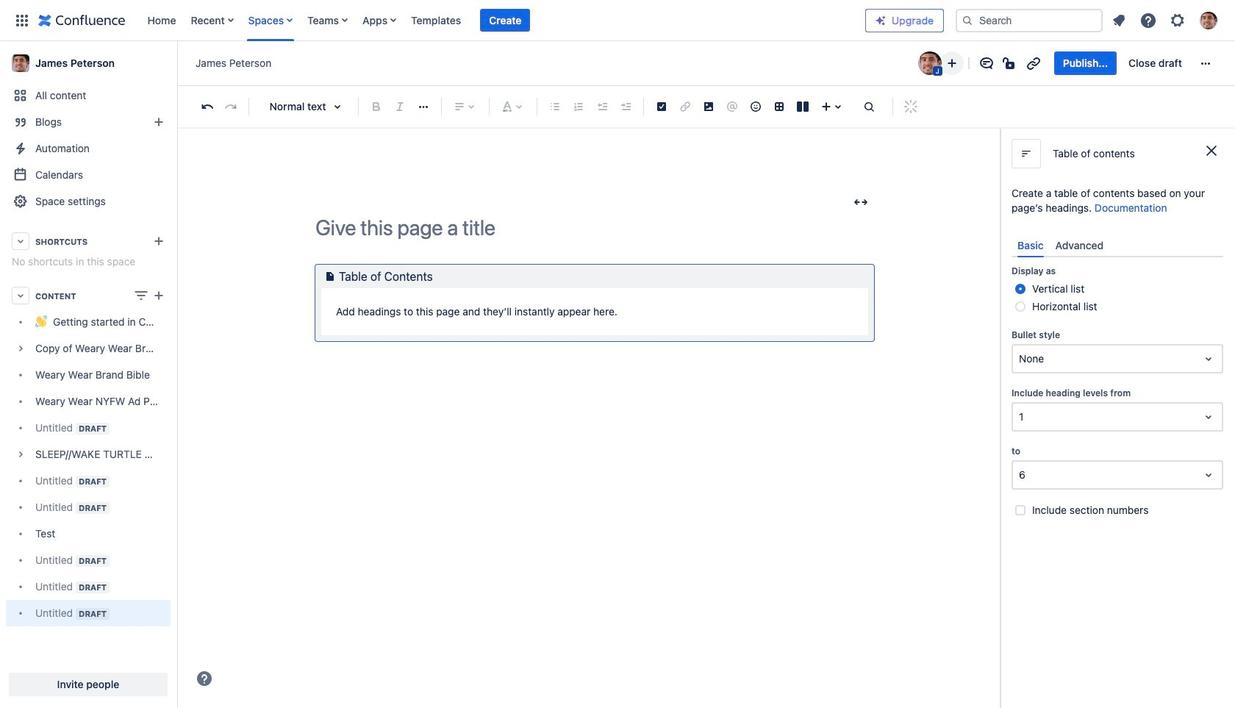 Task type: locate. For each thing, give the bounding box(es) containing it.
search image
[[962, 14, 974, 26]]

option group
[[1012, 280, 1224, 316]]

space element
[[0, 41, 177, 708]]

undo ⌘z image
[[199, 98, 216, 115]]

add image, video, or file image
[[700, 98, 718, 115]]

close image
[[1203, 142, 1221, 160]]

banner
[[0, 0, 1236, 41]]

layouts image
[[794, 98, 812, 115]]

your profile and preferences image
[[1201, 11, 1218, 29]]

0 horizontal spatial list
[[140, 0, 866, 41]]

group
[[1055, 51, 1192, 75]]

italic ⌘i image
[[391, 98, 409, 115]]

change view image
[[132, 287, 150, 305]]

help icon image
[[1140, 11, 1158, 29]]

add shortcut image
[[150, 232, 168, 250]]

find and replace image
[[861, 98, 878, 115]]

settings icon image
[[1170, 11, 1187, 29]]

emoji : image
[[747, 98, 765, 115]]

collapse sidebar image
[[160, 49, 193, 78]]

global element
[[9, 0, 866, 41]]

tree
[[6, 309, 171, 627]]

tab list
[[1012, 233, 1224, 258]]

bullet list ⌘⇧8 image
[[547, 98, 564, 115]]

list for the appswitcher icon on the top left of the page
[[140, 0, 866, 41]]

help image
[[196, 670, 213, 688]]

text formatting group
[[365, 95, 435, 118]]

numbered list ⌘⇧7 image
[[570, 98, 588, 115]]

0 vertical spatial open image
[[1201, 350, 1218, 368]]

table ⇧⌥t image
[[771, 98, 789, 115]]

Main content area, start typing to enter text. text field
[[316, 265, 875, 370]]

list
[[140, 0, 866, 41], [1106, 7, 1227, 33]]

confluence image
[[38, 11, 125, 29], [38, 11, 125, 29]]

copy link image
[[1025, 54, 1043, 72]]

1 vertical spatial open image
[[1201, 408, 1218, 426]]

more formatting image
[[415, 98, 433, 115]]

no restrictions image
[[1002, 54, 1019, 72]]

open image
[[1201, 350, 1218, 368], [1201, 408, 1218, 426]]

action item [] image
[[653, 98, 671, 115]]

list item
[[481, 8, 531, 32]]

1 horizontal spatial list
[[1106, 7, 1227, 33]]

None search field
[[956, 8, 1103, 32]]

None radio
[[1016, 284, 1026, 294], [1016, 302, 1026, 312], [1016, 284, 1026, 294], [1016, 302, 1026, 312]]



Task type: describe. For each thing, give the bounding box(es) containing it.
invite to edit image
[[944, 54, 961, 72]]

redo ⌘⇧z image
[[222, 98, 240, 115]]

list for premium icon
[[1106, 7, 1227, 33]]

create a page image
[[150, 287, 168, 305]]

create a blog image
[[150, 113, 168, 131]]

1 open image from the top
[[1201, 350, 1218, 368]]

more image
[[1198, 54, 1215, 72]]

mention @ image
[[724, 98, 742, 115]]

open image
[[1201, 467, 1218, 484]]

make page full-width image
[[853, 193, 870, 211]]

list item inside global element
[[481, 8, 531, 32]]

list formating group
[[544, 95, 638, 118]]

comment icon image
[[978, 54, 996, 72]]

link ⌘k image
[[677, 98, 694, 115]]

appswitcher icon image
[[13, 11, 31, 29]]

table of contents image
[[321, 268, 339, 285]]

2 open image from the top
[[1201, 408, 1218, 426]]

premium image
[[875, 14, 887, 26]]

bold ⌘b image
[[368, 98, 385, 115]]

tree inside space element
[[6, 309, 171, 627]]

Search field
[[956, 8, 1103, 32]]

outdent ⇧tab image
[[594, 98, 611, 115]]

indent tab image
[[617, 98, 635, 115]]

Give this page a title text field
[[316, 216, 875, 240]]

notification icon image
[[1111, 11, 1128, 29]]



Task type: vqa. For each thing, say whether or not it's contained in the screenshot.
search icon
yes



